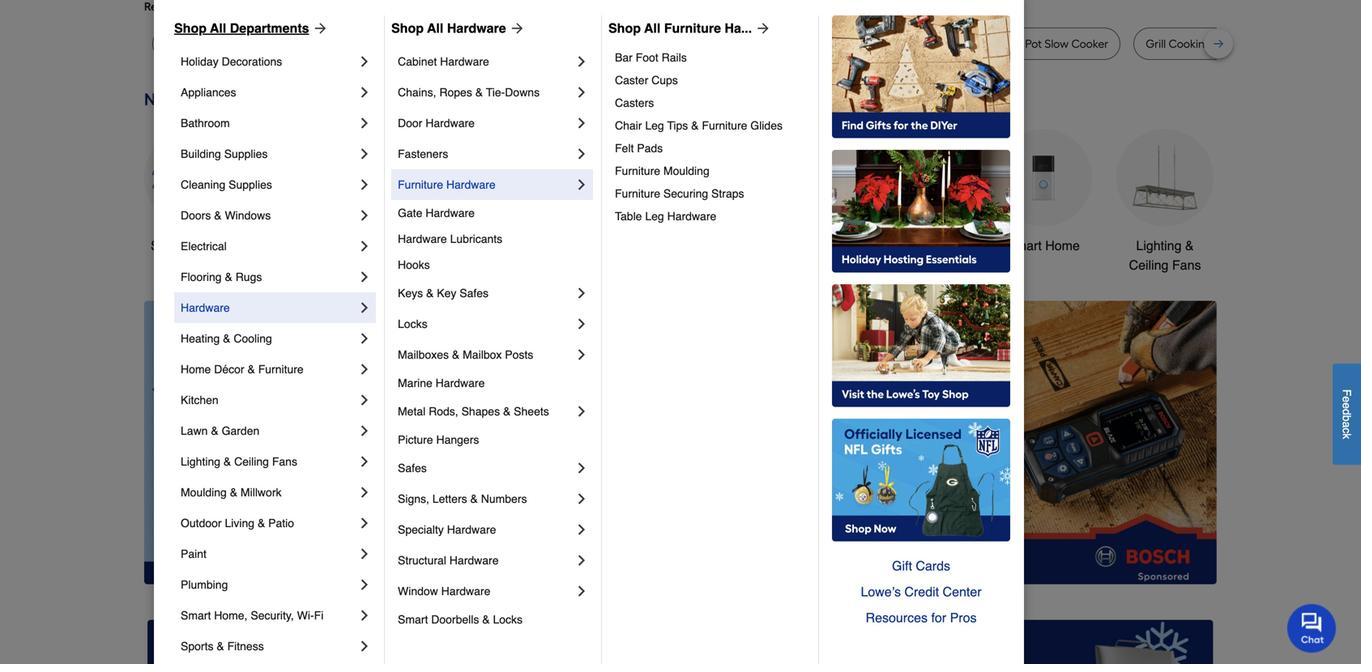 Task type: locate. For each thing, give the bounding box(es) containing it.
cooling
[[234, 332, 272, 345]]

hardware down specialty hardware link on the bottom left
[[450, 554, 499, 567]]

paint link
[[181, 539, 357, 570]]

outdoor up paint
[[181, 517, 222, 530]]

1 horizontal spatial cooking
[[1169, 37, 1213, 51]]

chains, ropes & tie-downs
[[398, 86, 540, 99]]

3 shop from the left
[[609, 21, 641, 36]]

locks down window hardware link
[[493, 614, 523, 627]]

chat invite button image
[[1288, 604, 1338, 653]]

0 horizontal spatial arrow right image
[[309, 20, 329, 36]]

moulding up the outdoor living & patio
[[181, 486, 227, 499]]

arrow right image inside shop all hardware link
[[506, 20, 526, 36]]

1 horizontal spatial bathroom
[[894, 238, 951, 253]]

outdoor for outdoor living & patio
[[181, 517, 222, 530]]

&
[[1248, 37, 1256, 51], [476, 86, 483, 99], [692, 119, 699, 132], [214, 209, 222, 222], [839, 238, 847, 253], [1186, 238, 1195, 253], [225, 271, 233, 284], [426, 287, 434, 300], [223, 332, 231, 345], [452, 349, 460, 362], [248, 363, 255, 376], [503, 405, 511, 418], [211, 425, 219, 438], [224, 456, 231, 469], [230, 486, 238, 499], [471, 493, 478, 506], [258, 517, 265, 530], [483, 614, 490, 627], [217, 640, 224, 653]]

shop all furniture ha... link
[[609, 19, 772, 38]]

1 horizontal spatial ceiling
[[1130, 258, 1169, 273]]

chevron right image for flooring & rugs
[[357, 269, 373, 285]]

tools up hooks
[[421, 238, 451, 253]]

2 horizontal spatial smart
[[1008, 238, 1042, 253]]

shop up bar at left top
[[609, 21, 641, 36]]

picture
[[398, 434, 433, 447]]

1 horizontal spatial arrow right image
[[506, 20, 526, 36]]

cooker left the grill
[[1072, 37, 1109, 51]]

c
[[1341, 428, 1354, 434]]

leg right table
[[646, 210, 664, 223]]

smart doorbells & locks
[[398, 614, 523, 627]]

lowe's
[[861, 585, 901, 600]]

crock right 'instant pot' at right top
[[993, 37, 1023, 51]]

0 horizontal spatial outdoor
[[181, 517, 222, 530]]

moulding up securing in the top of the page
[[664, 165, 710, 178]]

get up to 2 free select tools or batteries when you buy 1 with select purchases. image
[[148, 620, 486, 665]]

furniture securing straps link
[[615, 182, 807, 205]]

cards
[[916, 559, 951, 574]]

1 vertical spatial supplies
[[229, 178, 272, 191]]

shop all deals
[[151, 238, 235, 253]]

3 pot from the left
[[939, 37, 956, 51]]

1 vertical spatial moulding
[[181, 486, 227, 499]]

hardware down securing in the top of the page
[[668, 210, 717, 223]]

1 vertical spatial fans
[[272, 456, 297, 469]]

lawn
[[181, 425, 208, 438]]

furniture inside chair leg tips & furniture glides 'link'
[[702, 119, 748, 132]]

1 horizontal spatial crock
[[993, 37, 1023, 51]]

all
[[210, 21, 226, 36], [427, 21, 444, 36], [645, 21, 661, 36], [184, 238, 198, 253]]

a
[[1341, 422, 1354, 428]]

1 horizontal spatial outdoor
[[755, 238, 801, 253]]

1 leg from the top
[[646, 119, 664, 132]]

holiday hosting essentials. image
[[833, 150, 1011, 273]]

chevron right image for plumbing
[[357, 577, 373, 593]]

1 vertical spatial leg
[[646, 210, 664, 223]]

chevron right image for kitchen
[[357, 392, 373, 409]]

arrow right image inside shop all departments link
[[309, 20, 329, 36]]

chevron right image for metal rods, shapes & sheets
[[574, 404, 590, 420]]

mailboxes
[[398, 349, 449, 362]]

furniture up gate
[[398, 178, 443, 191]]

casters link
[[615, 92, 807, 114]]

appliances link
[[181, 77, 357, 108]]

e up d
[[1341, 397, 1354, 403]]

caster
[[615, 74, 649, 87]]

0 vertical spatial fans
[[1173, 258, 1202, 273]]

lawn & garden
[[181, 425, 260, 438]]

up to 30 percent off select grills and accessories. image
[[876, 620, 1214, 665]]

hardware up chains, ropes & tie-downs
[[440, 55, 489, 68]]

chevron right image for home décor & furniture
[[357, 362, 373, 378]]

smart for smart doorbells & locks
[[398, 614, 428, 627]]

smart inside "smart home, security, wi-fi" link
[[181, 610, 211, 623]]

1 vertical spatial locks
[[493, 614, 523, 627]]

equipment
[[770, 258, 832, 273]]

moulding
[[664, 165, 710, 178], [181, 486, 227, 499]]

1 horizontal spatial cooker
[[1072, 37, 1109, 51]]

visit the lowe's toy shop. image
[[833, 285, 1011, 408]]

1 horizontal spatial shop
[[392, 21, 424, 36]]

chevron right image for cabinet hardware
[[574, 54, 590, 70]]

lawn & garden link
[[181, 416, 357, 447]]

outdoor tools & equipment link
[[752, 129, 850, 275]]

1 horizontal spatial smart
[[398, 614, 428, 627]]

chevron right image for specialty hardware
[[574, 522, 590, 538]]

& inside 'link'
[[692, 119, 699, 132]]

smart home, security, wi-fi link
[[181, 601, 357, 631]]

1 horizontal spatial lighting
[[1137, 238, 1182, 253]]

gate
[[398, 207, 423, 220]]

bathroom link
[[181, 108, 357, 139], [874, 129, 971, 256]]

0 vertical spatial lighting
[[1137, 238, 1182, 253]]

hardware down fasteners link
[[447, 178, 496, 191]]

2 tools from the left
[[805, 238, 835, 253]]

leg left the tips
[[646, 119, 664, 132]]

supplies up cleaning supplies
[[224, 148, 268, 161]]

furniture down heating & cooling link
[[258, 363, 304, 376]]

smart for smart home, security, wi-fi
[[181, 610, 211, 623]]

1 horizontal spatial safes
[[460, 287, 489, 300]]

0 horizontal spatial cooker
[[410, 37, 448, 51]]

lighting inside lighting & ceiling fans
[[1137, 238, 1182, 253]]

2 horizontal spatial shop
[[609, 21, 641, 36]]

paint
[[181, 548, 207, 561]]

shop all deals link
[[144, 129, 242, 256]]

hardware up cabinet hardware link
[[447, 21, 506, 36]]

moulding inside moulding & millwork link
[[181, 486, 227, 499]]

0 vertical spatial home
[[1046, 238, 1080, 253]]

kitchen
[[181, 394, 219, 407]]

décor
[[214, 363, 244, 376]]

shapes
[[462, 405, 500, 418]]

arrow right image
[[309, 20, 329, 36], [506, 20, 526, 36], [1188, 443, 1204, 459]]

safes
[[460, 287, 489, 300], [398, 462, 427, 475]]

1 vertical spatial outdoor
[[181, 517, 222, 530]]

hardware down 'flooring'
[[181, 302, 230, 315]]

marine hardware
[[398, 377, 485, 390]]

shop all hardware
[[392, 21, 506, 36]]

1 shop from the left
[[174, 21, 207, 36]]

shop for shop all departments
[[174, 21, 207, 36]]

0 vertical spatial supplies
[[224, 148, 268, 161]]

chevron right image for paint
[[357, 546, 373, 563]]

2 pot from the left
[[847, 37, 863, 51]]

moulding inside furniture moulding link
[[664, 165, 710, 178]]

rods,
[[429, 405, 459, 418]]

locks down keys
[[398, 318, 428, 331]]

plumbing
[[181, 579, 228, 592]]

all up the holiday decorations
[[210, 21, 226, 36]]

ha...
[[725, 21, 752, 36]]

chevron right image for lighting & ceiling fans
[[357, 454, 373, 470]]

0 vertical spatial ceiling
[[1130, 258, 1169, 273]]

furniture securing straps
[[615, 187, 745, 200]]

window
[[398, 585, 438, 598]]

cabinet hardware
[[398, 55, 489, 68]]

1 horizontal spatial moulding
[[664, 165, 710, 178]]

0 horizontal spatial ceiling
[[234, 456, 269, 469]]

safes right key
[[460, 287, 489, 300]]

1 e from the top
[[1341, 397, 1354, 403]]

outdoor for outdoor tools & equipment
[[755, 238, 801, 253]]

furniture inside furniture hardware link
[[398, 178, 443, 191]]

hardware inside hardware lubricants link
[[398, 233, 447, 246]]

signs, letters & numbers
[[398, 493, 527, 506]]

0 vertical spatial lighting & ceiling fans link
[[1117, 129, 1214, 275]]

locks link
[[398, 309, 574, 340]]

straps
[[712, 187, 745, 200]]

0 horizontal spatial lighting
[[181, 456, 221, 469]]

1 horizontal spatial tools
[[805, 238, 835, 253]]

furniture down felt pads
[[615, 165, 661, 178]]

scroll to item #2 element
[[781, 554, 823, 564]]

holiday decorations
[[181, 55, 282, 68]]

home
[[1046, 238, 1080, 253], [181, 363, 211, 376]]

building supplies
[[181, 148, 268, 161]]

cooker up cabinet
[[410, 37, 448, 51]]

shop up the triple slow cooker on the top of page
[[392, 21, 424, 36]]

bar
[[615, 51, 633, 64]]

safes link
[[398, 453, 574, 484]]

chevron right image
[[357, 54, 373, 70], [357, 84, 373, 101], [574, 84, 590, 101], [357, 115, 373, 131], [357, 146, 373, 162], [357, 177, 373, 193], [574, 177, 590, 193], [357, 208, 373, 224], [357, 238, 373, 255], [357, 269, 373, 285], [574, 285, 590, 302], [574, 316, 590, 332], [357, 362, 373, 378], [357, 392, 373, 409], [574, 404, 590, 420], [574, 460, 590, 477], [357, 485, 373, 501], [574, 491, 590, 507], [357, 516, 373, 532], [357, 546, 373, 563], [574, 553, 590, 569], [357, 577, 373, 593], [574, 584, 590, 600], [357, 608, 373, 624]]

0 horizontal spatial fans
[[272, 456, 297, 469]]

0 vertical spatial moulding
[[664, 165, 710, 178]]

leg inside 'link'
[[646, 119, 664, 132]]

lowe's credit center
[[861, 585, 982, 600]]

2 slow from the left
[[1045, 37, 1069, 51]]

2 crock from the left
[[993, 37, 1023, 51]]

1 vertical spatial lighting & ceiling fans
[[181, 456, 297, 469]]

living
[[225, 517, 255, 530]]

f
[[1341, 390, 1354, 397]]

keys
[[398, 287, 423, 300]]

0 horizontal spatial home
[[181, 363, 211, 376]]

hardware down signs, letters & numbers
[[447, 524, 496, 537]]

0 horizontal spatial safes
[[398, 462, 427, 475]]

chair
[[615, 119, 642, 132]]

structural
[[398, 554, 447, 567]]

chevron right image for chains, ropes & tie-downs
[[574, 84, 590, 101]]

0 vertical spatial leg
[[646, 119, 664, 132]]

cooking
[[801, 37, 844, 51], [1169, 37, 1213, 51]]

lighting & ceiling fans link
[[1117, 129, 1214, 275], [181, 447, 357, 477]]

1 horizontal spatial fans
[[1173, 258, 1202, 273]]

1 horizontal spatial slow
[[1045, 37, 1069, 51]]

arrow left image
[[446, 443, 462, 459]]

furniture inside furniture securing straps link
[[615, 187, 661, 200]]

0 horizontal spatial slow
[[384, 37, 408, 51]]

chevron right image for holiday decorations
[[357, 54, 373, 70]]

crock down arrow right image
[[748, 37, 779, 51]]

furniture down recommended searches for you heading
[[665, 21, 721, 36]]

2 e from the top
[[1341, 403, 1354, 409]]

furniture up felt pads link
[[702, 119, 748, 132]]

chevron right image for door hardware
[[574, 115, 590, 131]]

chevron right image
[[574, 54, 590, 70], [574, 115, 590, 131], [574, 146, 590, 162], [357, 300, 373, 316], [357, 331, 373, 347], [574, 347, 590, 363], [357, 423, 373, 439], [357, 454, 373, 470], [574, 522, 590, 538], [357, 639, 373, 655]]

chevron right image for signs, letters & numbers
[[574, 491, 590, 507]]

all up bar foot rails
[[645, 21, 661, 36]]

outdoor up equipment in the top of the page
[[755, 238, 801, 253]]

chair leg tips & furniture glides link
[[615, 114, 807, 137]]

safes down picture
[[398, 462, 427, 475]]

door hardware link
[[398, 108, 574, 139]]

outdoor inside outdoor tools & equipment
[[755, 238, 801, 253]]

tools
[[421, 238, 451, 253], [805, 238, 835, 253]]

2 shop from the left
[[392, 21, 424, 36]]

4 pot from the left
[[1026, 37, 1042, 51]]

hardware inside marine hardware link
[[436, 377, 485, 390]]

0 horizontal spatial cooking
[[801, 37, 844, 51]]

0 horizontal spatial smart
[[181, 610, 211, 623]]

chevron right image for window hardware
[[574, 584, 590, 600]]

1 cooking from the left
[[801, 37, 844, 51]]

supplies
[[224, 148, 268, 161], [229, 178, 272, 191]]

0 horizontal spatial bathroom
[[181, 117, 230, 130]]

0 horizontal spatial tools
[[421, 238, 451, 253]]

outdoor living & patio link
[[181, 508, 357, 539]]

0 horizontal spatial locks
[[398, 318, 428, 331]]

0 horizontal spatial shop
[[174, 21, 207, 36]]

tools link
[[387, 129, 485, 256]]

supplies up "windows" on the top
[[229, 178, 272, 191]]

0 horizontal spatial lighting & ceiling fans
[[181, 456, 297, 469]]

home décor & furniture link
[[181, 354, 357, 385]]

heating & cooling link
[[181, 323, 357, 354]]

shop for shop all hardware
[[392, 21, 424, 36]]

cleaning supplies link
[[181, 169, 357, 200]]

1 pot from the left
[[781, 37, 798, 51]]

tools up equipment in the top of the page
[[805, 238, 835, 253]]

furniture inside shop all furniture ha... link
[[665, 21, 721, 36]]

1 crock from the left
[[748, 37, 779, 51]]

smart inside smart doorbells & locks link
[[398, 614, 428, 627]]

chevron right image for moulding & millwork
[[357, 485, 373, 501]]

1 vertical spatial lighting
[[181, 456, 221, 469]]

shop up holiday
[[174, 21, 207, 36]]

furniture hardware
[[398, 178, 496, 191]]

hardware up hooks
[[398, 233, 447, 246]]

downs
[[505, 86, 540, 99]]

hardware up hardware lubricants
[[426, 207, 475, 220]]

furniture up table
[[615, 187, 661, 200]]

smart inside smart home link
[[1008, 238, 1042, 253]]

hardware down mailboxes & mailbox posts
[[436, 377, 485, 390]]

chevron right image for structural hardware
[[574, 553, 590, 569]]

all up cabinet hardware
[[427, 21, 444, 36]]

1 horizontal spatial bathroom link
[[874, 129, 971, 256]]

1 horizontal spatial lighting & ceiling fans
[[1130, 238, 1202, 273]]

0 vertical spatial locks
[[398, 318, 428, 331]]

all right shop
[[184, 238, 198, 253]]

e up b
[[1341, 403, 1354, 409]]

0 vertical spatial outdoor
[[755, 238, 801, 253]]

hardware up smart doorbells & locks
[[442, 585, 491, 598]]

furniture inside home décor & furniture link
[[258, 363, 304, 376]]

smart home, security, wi-fi
[[181, 610, 324, 623]]

0 horizontal spatial lighting & ceiling fans link
[[181, 447, 357, 477]]

hardware down ropes
[[426, 117, 475, 130]]

hardware
[[447, 21, 506, 36], [440, 55, 489, 68], [426, 117, 475, 130], [447, 178, 496, 191], [426, 207, 475, 220], [668, 210, 717, 223], [398, 233, 447, 246], [181, 302, 230, 315], [436, 377, 485, 390], [447, 524, 496, 537], [450, 554, 499, 567], [442, 585, 491, 598]]

rugs
[[236, 271, 262, 284]]

2 leg from the top
[[646, 210, 664, 223]]

chevron right image for doors & windows
[[357, 208, 373, 224]]

leg
[[646, 119, 664, 132], [646, 210, 664, 223]]

triple slow cooker
[[353, 37, 448, 51]]

1 horizontal spatial lighting & ceiling fans link
[[1117, 129, 1214, 275]]

0 horizontal spatial crock
[[748, 37, 779, 51]]

0 horizontal spatial moulding
[[181, 486, 227, 499]]

tips
[[668, 119, 688, 132]]



Task type: describe. For each thing, give the bounding box(es) containing it.
shop all departments link
[[174, 19, 329, 38]]

chevron right image for keys & key safes
[[574, 285, 590, 302]]

gate hardware link
[[398, 200, 590, 226]]

chevron right image for safes
[[574, 460, 590, 477]]

ceiling inside lighting & ceiling fans
[[1130, 258, 1169, 273]]

up to 35 percent off select small appliances. image
[[512, 620, 850, 665]]

scroll to item #5 image
[[901, 556, 940, 562]]

pot for crock pot slow cooker
[[1026, 37, 1042, 51]]

shop for shop all furniture ha...
[[609, 21, 641, 36]]

crock pot slow cooker
[[993, 37, 1109, 51]]

bar foot rails
[[615, 51, 687, 64]]

cleaning
[[181, 178, 226, 191]]

shop all furniture ha...
[[609, 21, 752, 36]]

1 vertical spatial home
[[181, 363, 211, 376]]

scroll to item #4 image
[[862, 556, 901, 562]]

1 vertical spatial safes
[[398, 462, 427, 475]]

& inside lighting & ceiling fans
[[1186, 238, 1195, 253]]

flooring & rugs
[[181, 271, 262, 284]]

shop these last-minute gifts. $99 or less. quantities are limited and won't last. image
[[144, 301, 406, 585]]

chevron right image for fasteners
[[574, 146, 590, 162]]

chevron right image for mailboxes & mailbox posts
[[574, 347, 590, 363]]

instant pot
[[901, 37, 956, 51]]

f e e d b a c k
[[1341, 390, 1354, 440]]

supplies for building supplies
[[224, 148, 268, 161]]

& inside outdoor tools & equipment
[[839, 238, 847, 253]]

ropes
[[440, 86, 472, 99]]

1 slow from the left
[[384, 37, 408, 51]]

keys & key safes
[[398, 287, 489, 300]]

hardware lubricants link
[[398, 226, 590, 252]]

1 vertical spatial lighting & ceiling fans link
[[181, 447, 357, 477]]

arrow right image for shop all hardware
[[506, 20, 526, 36]]

key
[[437, 287, 457, 300]]

lubricants
[[450, 233, 503, 246]]

hardware inside table leg hardware link
[[668, 210, 717, 223]]

garden
[[222, 425, 260, 438]]

arrow right image
[[752, 20, 772, 36]]

new deals every day during 25 days of deals image
[[144, 86, 1218, 113]]

chains,
[[398, 86, 437, 99]]

shop all hardware link
[[392, 19, 526, 38]]

smart for smart home
[[1008, 238, 1042, 253]]

grate
[[1215, 37, 1245, 51]]

glides
[[751, 119, 783, 132]]

2 horizontal spatial arrow right image
[[1188, 443, 1204, 459]]

table
[[615, 210, 642, 223]]

advertisement region
[[432, 301, 1218, 588]]

chevron right image for lawn & garden
[[357, 423, 373, 439]]

countertop
[[544, 37, 603, 51]]

pot for instant pot
[[939, 37, 956, 51]]

appliances
[[181, 86, 236, 99]]

all for hardware
[[427, 21, 444, 36]]

hardware inside furniture hardware link
[[447, 178, 496, 191]]

picture hangers link
[[398, 427, 590, 453]]

numbers
[[481, 493, 527, 506]]

resources
[[866, 611, 928, 626]]

2 cooking from the left
[[1169, 37, 1213, 51]]

recommended searches for you heading
[[144, 0, 1218, 15]]

moulding & millwork
[[181, 486, 282, 499]]

all for furniture
[[645, 21, 661, 36]]

hardware inside hardware link
[[181, 302, 230, 315]]

chevron right image for sports & fitness
[[357, 639, 373, 655]]

hooks
[[398, 259, 430, 272]]

marine hardware link
[[398, 370, 590, 396]]

fasteners
[[398, 148, 448, 161]]

chevron right image for cleaning supplies
[[357, 177, 373, 193]]

flooring
[[181, 271, 222, 284]]

chains, ropes & tie-downs link
[[398, 77, 574, 108]]

grill
[[1146, 37, 1167, 51]]

hardware inside shop all hardware link
[[447, 21, 506, 36]]

crock pot cooking pot
[[748, 37, 863, 51]]

outdoor tools & equipment
[[755, 238, 847, 273]]

hardware inside 'door hardware' "link"
[[426, 117, 475, 130]]

chevron right image for bathroom
[[357, 115, 373, 131]]

millwork
[[241, 486, 282, 499]]

0 vertical spatial safes
[[460, 287, 489, 300]]

fasteners link
[[398, 139, 574, 169]]

letters
[[433, 493, 467, 506]]

smart doorbells & locks link
[[398, 607, 590, 633]]

pot for crock pot cooking pot
[[781, 37, 798, 51]]

supplies for cleaning supplies
[[229, 178, 272, 191]]

resources for pros
[[866, 611, 977, 626]]

credit
[[905, 585, 940, 600]]

sports & fitness link
[[181, 631, 357, 662]]

hardware inside structural hardware link
[[450, 554, 499, 567]]

chevron right image for heating & cooling
[[357, 331, 373, 347]]

chevron right image for furniture hardware
[[574, 177, 590, 193]]

casters
[[615, 96, 654, 109]]

security,
[[251, 610, 294, 623]]

patio
[[268, 517, 294, 530]]

find gifts for the diyer. image
[[833, 15, 1011, 139]]

chevron right image for appliances
[[357, 84, 373, 101]]

for
[[932, 611, 947, 626]]

chevron right image for locks
[[574, 316, 590, 332]]

pros
[[951, 611, 977, 626]]

shop
[[151, 238, 181, 253]]

chevron right image for building supplies
[[357, 146, 373, 162]]

doorbells
[[431, 614, 479, 627]]

hangers
[[436, 434, 479, 447]]

moulding & millwork link
[[181, 477, 357, 508]]

metal
[[398, 405, 426, 418]]

crock for crock pot cooking pot
[[748, 37, 779, 51]]

cabinet
[[398, 55, 437, 68]]

felt pads link
[[615, 137, 807, 160]]

0 vertical spatial bathroom
[[181, 117, 230, 130]]

holiday decorations link
[[181, 46, 357, 77]]

1 cooker from the left
[[410, 37, 448, 51]]

flooring & rugs link
[[181, 262, 357, 293]]

felt pads
[[615, 142, 663, 155]]

1 vertical spatial ceiling
[[234, 456, 269, 469]]

0 horizontal spatial bathroom link
[[181, 108, 357, 139]]

mailboxes & mailbox posts link
[[398, 340, 574, 370]]

heating & cooling
[[181, 332, 272, 345]]

crock for crock pot slow cooker
[[993, 37, 1023, 51]]

deals
[[202, 238, 235, 253]]

2 cooker from the left
[[1072, 37, 1109, 51]]

all for deals
[[184, 238, 198, 253]]

1 horizontal spatial home
[[1046, 238, 1080, 253]]

f e e d b a c k button
[[1333, 364, 1362, 465]]

marine
[[398, 377, 433, 390]]

leg for hardware
[[646, 210, 664, 223]]

center
[[943, 585, 982, 600]]

hardware inside window hardware link
[[442, 585, 491, 598]]

plumbing link
[[181, 570, 357, 601]]

metal rods, shapes & sheets link
[[398, 396, 574, 427]]

hardware inside cabinet hardware link
[[440, 55, 489, 68]]

sports & fitness
[[181, 640, 264, 653]]

wi-
[[297, 610, 314, 623]]

home décor & furniture
[[181, 363, 304, 376]]

furniture inside furniture moulding link
[[615, 165, 661, 178]]

chevron right image for hardware
[[357, 300, 373, 316]]

chevron right image for smart home, security, wi-fi
[[357, 608, 373, 624]]

gift cards
[[893, 559, 951, 574]]

metal rods, shapes & sheets
[[398, 405, 549, 418]]

structural hardware link
[[398, 546, 574, 576]]

chevron right image for electrical
[[357, 238, 373, 255]]

gate hardware
[[398, 207, 475, 220]]

tools inside outdoor tools & equipment
[[805, 238, 835, 253]]

table leg hardware link
[[615, 205, 807, 228]]

1 vertical spatial bathroom
[[894, 238, 951, 253]]

1 horizontal spatial locks
[[493, 614, 523, 627]]

felt
[[615, 142, 634, 155]]

leg for tips
[[646, 119, 664, 132]]

all for departments
[[210, 21, 226, 36]]

securing
[[664, 187, 709, 200]]

hardware inside specialty hardware link
[[447, 524, 496, 537]]

triple
[[353, 37, 381, 51]]

hardware inside gate hardware link
[[426, 207, 475, 220]]

window hardware link
[[398, 576, 574, 607]]

0 vertical spatial lighting & ceiling fans
[[1130, 238, 1202, 273]]

doors & windows
[[181, 209, 271, 222]]

1 tools from the left
[[421, 238, 451, 253]]

officially licensed n f l gifts. shop now. image
[[833, 419, 1011, 542]]

specialty hardware
[[398, 524, 496, 537]]

chevron right image for outdoor living & patio
[[357, 516, 373, 532]]

arrow right image for shop all departments
[[309, 20, 329, 36]]

& inside "link"
[[503, 405, 511, 418]]

building
[[181, 148, 221, 161]]

fans inside lighting & ceiling fans
[[1173, 258, 1202, 273]]



Task type: vqa. For each thing, say whether or not it's contained in the screenshot.
the shop related to shop All Furniture Ha...
yes



